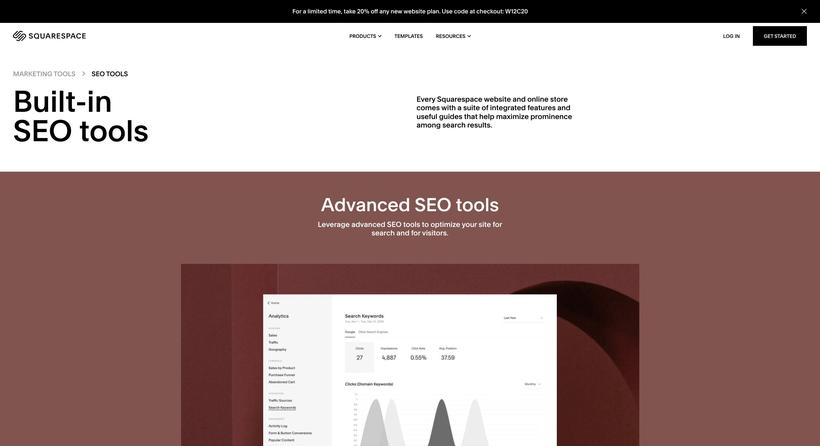 Task type: locate. For each thing, give the bounding box(es) containing it.
code
[[454, 8, 468, 15]]

time,
[[328, 8, 342, 15]]

advanced
[[352, 220, 385, 229]]

1 vertical spatial website
[[484, 95, 511, 104]]

for left to
[[411, 229, 421, 238]]

tools for leverage advanced seo tools to optimize your site for search and for visitors.
[[403, 220, 420, 229]]

website right the 'new'
[[403, 8, 426, 15]]

templates
[[395, 33, 423, 39]]

1 vertical spatial a
[[458, 104, 462, 112]]

a right with on the right of page
[[458, 104, 462, 112]]

search inside every squarespace website and online store comes with a suite of integrated features and useful guides that help maximize prominence among search results.
[[443, 121, 466, 130]]

search
[[443, 121, 466, 130], [372, 229, 395, 238]]

useful
[[417, 112, 437, 121]]

2 horizontal spatial tools
[[456, 194, 499, 216]]

use
[[442, 8, 453, 15]]

leverage
[[318, 220, 350, 229]]

tools up in
[[106, 70, 128, 78]]

with
[[441, 104, 456, 112]]

0 vertical spatial search
[[443, 121, 466, 130]]

0 horizontal spatial tools
[[79, 113, 149, 149]]

1 vertical spatial search
[[372, 229, 395, 238]]

visitors.
[[422, 229, 449, 238]]

tools
[[54, 70, 75, 78], [106, 70, 128, 78]]

a inside every squarespace website and online store comes with a suite of integrated features and useful guides that help maximize prominence among search results.
[[458, 104, 462, 112]]

a
[[303, 8, 306, 15], [458, 104, 462, 112]]

tools
[[79, 113, 149, 149], [456, 194, 499, 216], [403, 220, 420, 229]]

website inside every squarespace website and online store comes with a suite of integrated features and useful guides that help maximize prominence among search results.
[[484, 95, 511, 104]]

1 tools from the left
[[54, 70, 75, 78]]

squarespace logo image
[[13, 31, 86, 41]]

started
[[775, 33, 796, 39]]

for
[[292, 8, 301, 15]]

suite
[[463, 104, 480, 112]]

seo
[[92, 70, 105, 78], [13, 113, 72, 149], [415, 194, 452, 216], [387, 220, 402, 229]]

2 horizontal spatial and
[[558, 104, 571, 112]]

plan.
[[427, 8, 441, 15]]

that
[[464, 112, 478, 121]]

checkout:
[[476, 8, 504, 15]]

1 horizontal spatial a
[[458, 104, 462, 112]]

seo inside "leverage advanced seo tools to optimize your site for search and for visitors."
[[387, 220, 402, 229]]

products button
[[349, 23, 382, 49]]

0 vertical spatial tools
[[79, 113, 149, 149]]

1 horizontal spatial tools
[[403, 220, 420, 229]]

0 horizontal spatial search
[[372, 229, 395, 238]]

website
[[403, 8, 426, 15], [484, 95, 511, 104]]

integrated
[[490, 104, 526, 112]]

take
[[344, 8, 356, 15]]

search keywords page in the analytics panel on squarespace platform image
[[263, 295, 557, 447]]

0 horizontal spatial a
[[303, 8, 306, 15]]

0 vertical spatial website
[[403, 8, 426, 15]]

among
[[417, 121, 441, 130]]

products
[[349, 33, 376, 39]]

website up help
[[484, 95, 511, 104]]

and
[[513, 95, 526, 104], [558, 104, 571, 112], [397, 229, 410, 238]]

2 vertical spatial tools
[[403, 220, 420, 229]]

and right features
[[558, 104, 571, 112]]

to
[[422, 220, 429, 229]]

comes
[[417, 104, 440, 112]]

1 horizontal spatial website
[[484, 95, 511, 104]]

log
[[723, 33, 734, 39]]

built-
[[13, 83, 87, 120]]

built-in seo tools main content
[[0, 0, 820, 447]]

at
[[470, 8, 475, 15]]

features
[[528, 104, 556, 112]]

2 tools from the left
[[106, 70, 128, 78]]

tools up built- in the left of the page
[[54, 70, 75, 78]]

a right the for
[[303, 8, 306, 15]]

templates link
[[395, 23, 423, 49]]

0 horizontal spatial tools
[[54, 70, 75, 78]]

in
[[87, 83, 112, 120]]

and left to
[[397, 229, 410, 238]]

for
[[493, 220, 502, 229], [411, 229, 421, 238]]

any
[[379, 8, 389, 15]]

of
[[482, 104, 489, 112]]

every squarespace website and online store comes with a suite of integrated features and useful guides that help maximize prominence among search results.
[[417, 95, 572, 130]]

and up maximize
[[513, 95, 526, 104]]

1 horizontal spatial and
[[513, 95, 526, 104]]

0 horizontal spatial and
[[397, 229, 410, 238]]

log             in link
[[723, 33, 740, 39]]

tools for seo tools
[[106, 70, 128, 78]]

1 vertical spatial tools
[[456, 194, 499, 216]]

0 vertical spatial a
[[303, 8, 306, 15]]

1 horizontal spatial search
[[443, 121, 466, 130]]

1 horizontal spatial tools
[[106, 70, 128, 78]]

tools inside built-in seo tools
[[79, 113, 149, 149]]

marketing tools link
[[13, 70, 75, 78]]

20%
[[357, 8, 369, 15]]

tools inside "leverage advanced seo tools to optimize your site for search and for visitors."
[[403, 220, 420, 229]]

for right site
[[493, 220, 502, 229]]



Task type: vqa. For each thing, say whether or not it's contained in the screenshot.
code
yes



Task type: describe. For each thing, give the bounding box(es) containing it.
built-in seo tools
[[13, 83, 149, 149]]

get started link
[[753, 26, 807, 46]]

w12c20
[[505, 8, 528, 15]]

tools for built-in seo tools
[[79, 113, 149, 149]]

resources button
[[436, 23, 471, 49]]

seo tools
[[92, 70, 128, 78]]

maximize
[[496, 112, 529, 121]]

advanced
[[321, 194, 410, 216]]

site
[[479, 220, 491, 229]]

marketing tools
[[13, 70, 75, 78]]

your
[[462, 220, 477, 229]]

every
[[417, 95, 436, 104]]

prominence
[[531, 112, 572, 121]]

limited
[[307, 8, 327, 15]]

1 horizontal spatial for
[[493, 220, 502, 229]]

squarespace
[[437, 95, 483, 104]]

log             in
[[723, 33, 740, 39]]

and inside "leverage advanced seo tools to optimize your site for search and for visitors."
[[397, 229, 410, 238]]

get
[[764, 33, 774, 39]]

help
[[479, 112, 495, 121]]

optimize
[[431, 220, 460, 229]]

0 horizontal spatial for
[[411, 229, 421, 238]]

results.
[[467, 121, 492, 130]]

online
[[527, 95, 549, 104]]

in
[[735, 33, 740, 39]]

search inside "leverage advanced seo tools to optimize your site for search and for visitors."
[[372, 229, 395, 238]]

guides
[[439, 112, 463, 121]]

new
[[391, 8, 402, 15]]

resources
[[436, 33, 466, 39]]

off
[[371, 8, 378, 15]]

marketing
[[13, 70, 52, 78]]

tools for marketing tools
[[54, 70, 75, 78]]

get started
[[764, 33, 796, 39]]

0 horizontal spatial website
[[403, 8, 426, 15]]

leverage advanced seo tools to optimize your site for search and for visitors.
[[318, 220, 502, 238]]

store
[[550, 95, 568, 104]]

for a limited time, take 20% off any new website plan. use code at checkout: w12c20
[[292, 8, 528, 15]]

squarespace logo link
[[13, 31, 172, 41]]

advanced seo tools
[[321, 194, 499, 216]]

seo inside built-in seo tools
[[13, 113, 72, 149]]



